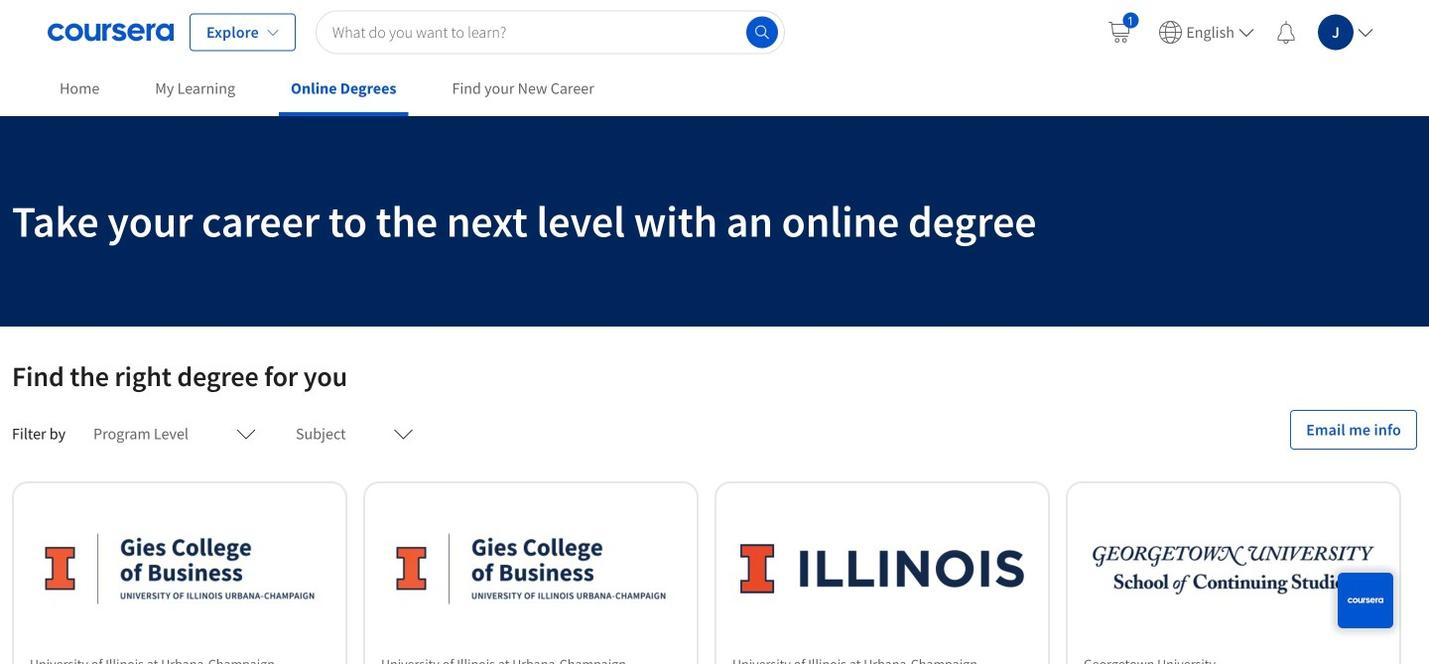 Task type: locate. For each thing, give the bounding box(es) containing it.
0 horizontal spatial university of illinois at urbana-champaign logo image
[[38, 507, 322, 630]]

None search field
[[316, 10, 785, 54]]

1 horizontal spatial university of illinois at urbana-champaign logo image
[[389, 507, 673, 630]]

university of illinois at urbana-champaign logo image
[[38, 507, 322, 630], [389, 507, 673, 630], [741, 507, 1025, 630]]

2 horizontal spatial university of illinois at urbana-champaign logo image
[[741, 507, 1025, 630]]

menu
[[1095, 0, 1382, 65]]

3 university of illinois at urbana-champaign logo image from the left
[[741, 507, 1025, 630]]

What do you want to learn? text field
[[316, 10, 785, 54]]



Task type: describe. For each thing, give the bounding box(es) containing it.
shopping cart: 1 item element
[[1107, 12, 1139, 44]]

georgetown university logo image
[[1092, 507, 1376, 630]]

1 university of illinois at urbana-champaign logo image from the left
[[38, 507, 322, 630]]

coursera image
[[48, 16, 174, 48]]

2 university of illinois at urbana-champaign logo image from the left
[[389, 507, 673, 630]]



Task type: vqa. For each thing, say whether or not it's contained in the screenshot.
may
no



